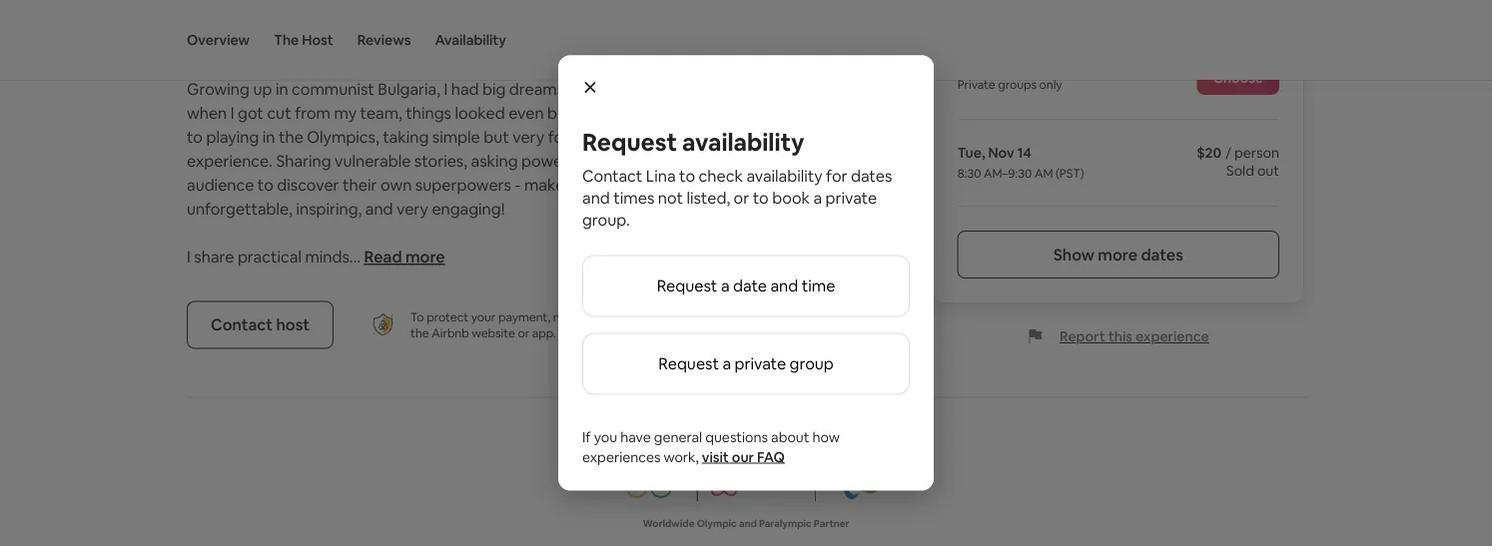 Task type: locate. For each thing, give the bounding box(es) containing it.
report this experience
[[1060, 328, 1210, 346]]

hopelessness
[[732, 103, 831, 123]]

or down check
[[734, 188, 750, 208]]

contact inside button
[[211, 315, 273, 335]]

taking
[[383, 127, 429, 147]]

0 vertical spatial availability
[[682, 127, 805, 158]]

but up asking
[[484, 127, 509, 147]]

reviews
[[357, 31, 411, 49], [243, 33, 302, 53]]

0 vertical spatial but
[[568, 79, 594, 99]]

i left had
[[444, 79, 448, 99]]

2 from from the left
[[693, 103, 729, 123]]

the
[[279, 127, 304, 147], [692, 127, 717, 147], [760, 151, 784, 171], [576, 175, 601, 195], [411, 325, 429, 341]]

a left date
[[721, 276, 730, 296]]

1 horizontal spatial of
[[811, 309, 823, 325]]

bigger
[[636, 79, 684, 99]]

of inside growing up in communist bulgaria, i had big dreams but even bigger challenges and when i got cut from my team, things looked even bleaker. how i went from hopelessness to playing in the olympics, taking simple but very focused steps,  is at the heart of my experience. sharing vulnerable stories, asking powerful questions, and guiding the audience to discover their own superpowers - makes the time we'll spend together unforgettable, inspiring, and very engaging!
[[763, 127, 779, 147]]

0 horizontal spatial very
[[397, 199, 429, 219]]

to down when
[[187, 127, 203, 147]]

am
[[1035, 166, 1054, 181]]

request for request a date and time
[[657, 276, 718, 296]]

cut
[[267, 103, 291, 123]]

even up how
[[597, 79, 633, 99]]

the down to
[[411, 325, 429, 341]]

bulgaria,
[[378, 79, 441, 99]]

1 horizontal spatial or
[[674, 309, 686, 325]]

1 vertical spatial of
[[811, 309, 823, 325]]

or inside the request availability contact lina to check availability for dates and times not listed, or to book a private group.
[[734, 188, 750, 208]]

i left got
[[231, 103, 234, 123]]

host
[[276, 315, 310, 335]]

1 vertical spatial contact
[[211, 315, 273, 335]]

0 horizontal spatial from
[[295, 103, 331, 123]]

olympic
[[697, 518, 737, 531]]

availability up the book
[[747, 166, 823, 186]]

/
[[1226, 144, 1232, 162]]

request for request availability contact lina to check availability for dates and times not listed, or to book a private group.
[[583, 127, 677, 158]]

i share practical minds…
[[187, 247, 364, 267]]

1 horizontal spatial but
[[568, 79, 594, 99]]

out
[[1258, 162, 1280, 180]]

0 vertical spatial very
[[513, 127, 545, 147]]

but up bleaker.
[[568, 79, 594, 99]]

1 vertical spatial request
[[657, 276, 718, 296]]

learn more link
[[559, 325, 623, 341]]

of right outside
[[811, 309, 823, 325]]

visit
[[702, 448, 729, 466]]

to left the book
[[753, 188, 769, 208]]

show more dates
[[1054, 244, 1184, 265]]

request inside request a private group button
[[659, 354, 719, 374]]

of
[[763, 127, 779, 147], [811, 309, 823, 325]]

time
[[604, 175, 638, 195], [802, 276, 836, 296]]

request inside request a date and time button
[[657, 276, 718, 296]]

from down the "challenges"
[[693, 103, 729, 123]]

to protect your payment, never transfer money or communicate outside of the airbnb website or app.
[[411, 309, 823, 341]]

2 horizontal spatial or
[[734, 188, 750, 208]]

partner
[[814, 518, 850, 531]]

more inside button
[[406, 247, 445, 267]]

time up outside
[[802, 276, 836, 296]]

request a date and time
[[657, 276, 836, 296]]

1 horizontal spatial more
[[593, 325, 623, 341]]

when
[[187, 103, 227, 123]]

0 horizontal spatial contact
[[211, 315, 273, 335]]

book
[[773, 188, 810, 208]]

0 vertical spatial of
[[763, 127, 779, 147]]

1 horizontal spatial my
[[782, 127, 805, 147]]

a down communicate
[[723, 354, 732, 374]]

very up the powerful
[[513, 127, 545, 147]]

more for show
[[1098, 244, 1138, 265]]

not
[[658, 188, 683, 208]]

0 horizontal spatial even
[[509, 103, 544, 123]]

more right show
[[1098, 244, 1138, 265]]

1 horizontal spatial private
[[826, 188, 877, 208]]

identity verified
[[354, 33, 470, 53]]

pm
[[1034, 57, 1051, 72]]

things
[[406, 103, 452, 123]]

faq
[[757, 448, 785, 466]]

2 vertical spatial a
[[723, 354, 732, 374]]

and up outside
[[771, 276, 799, 296]]

but
[[568, 79, 594, 99], [484, 127, 509, 147]]

1 vertical spatial a
[[721, 276, 730, 296]]

0 horizontal spatial or
[[518, 325, 530, 341]]

1 vertical spatial private
[[735, 354, 786, 374]]

1 horizontal spatial dates
[[1142, 244, 1184, 265]]

availability up check
[[682, 127, 805, 158]]

very down own
[[397, 199, 429, 219]]

superpowers
[[415, 175, 512, 195]]

a right the book
[[814, 188, 822, 208]]

got
[[238, 103, 264, 123]]

0 vertical spatial or
[[734, 188, 750, 208]]

0 horizontal spatial my
[[334, 103, 357, 123]]

176 reviews
[[215, 33, 302, 53]]

and up group.
[[583, 188, 610, 208]]

outside
[[767, 309, 808, 325]]

lina
[[646, 166, 676, 186]]

2 vertical spatial request
[[659, 354, 719, 374]]

or right money
[[674, 309, 686, 325]]

availability button
[[435, 0, 507, 80]]

request down money
[[659, 354, 719, 374]]

$20 / person sold out
[[1197, 144, 1280, 180]]

sold
[[1227, 162, 1255, 180]]

request up money
[[657, 276, 718, 296]]

0 horizontal spatial of
[[763, 127, 779, 147]]

had
[[451, 79, 479, 99]]

request inside the request availability contact lina to check availability for dates and times not listed, or to book a private group.
[[583, 127, 677, 158]]

1 horizontal spatial from
[[693, 103, 729, 123]]

about
[[771, 428, 810, 446]]

0 horizontal spatial reviews
[[243, 33, 302, 53]]

dates right for
[[851, 166, 893, 186]]

dates up experience
[[1142, 244, 1184, 265]]

in down cut
[[263, 127, 275, 147]]

0 horizontal spatial time
[[604, 175, 638, 195]]

0 horizontal spatial but
[[484, 127, 509, 147]]

even down dreams
[[509, 103, 544, 123]]

request a date and time button
[[583, 255, 910, 317]]

of down hopelessness
[[763, 127, 779, 147]]

visit our faq link
[[702, 448, 785, 466]]

contact up times
[[583, 166, 643, 186]]

my up olympics,
[[334, 103, 357, 123]]

0 vertical spatial private
[[826, 188, 877, 208]]

0 vertical spatial a
[[814, 188, 822, 208]]

2 horizontal spatial more
[[1098, 244, 1138, 265]]

a for private
[[723, 354, 732, 374]]

minds…
[[305, 247, 361, 267]]

0 horizontal spatial dates
[[851, 166, 893, 186]]

1 vertical spatial even
[[509, 103, 544, 123]]

from down communist
[[295, 103, 331, 123]]

from
[[295, 103, 331, 123], [693, 103, 729, 123]]

work,
[[664, 448, 699, 466]]

or down payment,
[[518, 325, 530, 341]]

0 horizontal spatial private
[[735, 354, 786, 374]]

and right olympic
[[739, 518, 757, 531]]

private
[[958, 77, 996, 92]]

i
[[444, 79, 448, 99], [231, 103, 234, 123], [645, 103, 649, 123], [187, 247, 191, 267]]

1 horizontal spatial very
[[513, 127, 545, 147]]

a inside the request availability contact lina to check availability for dates and times not listed, or to book a private group.
[[814, 188, 822, 208]]

time inside button
[[802, 276, 836, 296]]

0 vertical spatial dates
[[851, 166, 893, 186]]

private left group
[[735, 354, 786, 374]]

availability
[[682, 127, 805, 158], [747, 166, 823, 186]]

powerful
[[522, 151, 588, 171]]

a for date
[[721, 276, 730, 296]]

$20
[[1197, 144, 1222, 162]]

0 vertical spatial contact
[[583, 166, 643, 186]]

report this experience button
[[1028, 328, 1210, 346]]

choose link
[[1197, 61, 1280, 95]]

contact inside the request availability contact lina to check availability for dates and times not listed, or to book a private group.
[[583, 166, 643, 186]]

groups
[[998, 77, 1037, 92]]

worldwide olympic and paralympic partner
[[643, 518, 850, 531]]

i left "share"
[[187, 247, 191, 267]]

time down the questions,
[[604, 175, 638, 195]]

worldwide
[[643, 518, 695, 531]]

my down hopelessness
[[782, 127, 805, 147]]

2 vertical spatial or
[[518, 325, 530, 341]]

tue, nov 14 8:30 am–9:30 am (pst)
[[958, 144, 1085, 181]]

communist
[[292, 79, 375, 99]]

1 horizontal spatial even
[[597, 79, 633, 99]]

contact host
[[211, 315, 310, 335]]

own
[[381, 175, 412, 195]]

simple
[[432, 127, 480, 147]]

1 horizontal spatial contact
[[583, 166, 643, 186]]

1 vertical spatial in
[[263, 127, 275, 147]]

availability
[[435, 31, 507, 49]]

0 horizontal spatial more
[[406, 247, 445, 267]]

0 vertical spatial request
[[583, 127, 677, 158]]

1 vertical spatial my
[[782, 127, 805, 147]]

and inside button
[[771, 276, 799, 296]]

0 vertical spatial in
[[276, 79, 288, 99]]

contact left host
[[211, 315, 273, 335]]

experience.
[[187, 151, 273, 171]]

7:00 pm–8:00 pm (pdt) private groups only
[[958, 57, 1084, 92]]

request down how
[[583, 127, 677, 158]]

1 horizontal spatial time
[[802, 276, 836, 296]]

private down for
[[826, 188, 877, 208]]

makes
[[524, 175, 572, 195]]

more right read
[[406, 247, 445, 267]]

stories,
[[414, 151, 468, 171]]

the up together
[[760, 151, 784, 171]]

0 vertical spatial time
[[604, 175, 638, 195]]

learn
[[559, 325, 591, 341]]

more down transfer
[[593, 325, 623, 341]]

to
[[187, 127, 203, 147], [680, 166, 695, 186], [258, 175, 274, 195], [753, 188, 769, 208]]

protect
[[427, 309, 469, 325]]

1 vertical spatial time
[[802, 276, 836, 296]]

in right up
[[276, 79, 288, 99]]

0 vertical spatial my
[[334, 103, 357, 123]]



Task type: describe. For each thing, give the bounding box(es) containing it.
never
[[553, 309, 584, 325]]

for
[[826, 166, 848, 186]]

0 vertical spatial even
[[597, 79, 633, 99]]

if
[[583, 428, 591, 446]]

learn more
[[559, 325, 623, 341]]

questions,
[[591, 151, 666, 171]]

only
[[1040, 77, 1063, 92]]

paralympic
[[759, 518, 812, 531]]

how
[[813, 428, 840, 446]]

(pdt)
[[1053, 57, 1084, 72]]

website
[[472, 325, 515, 341]]

heart
[[720, 127, 760, 147]]

and down at
[[670, 151, 698, 171]]

the right at
[[692, 127, 717, 147]]

the
[[274, 31, 299, 49]]

general
[[654, 428, 703, 446]]

request for request a private group
[[659, 354, 719, 374]]

challenges
[[688, 79, 766, 99]]

14
[[1018, 144, 1032, 162]]

times
[[614, 188, 655, 208]]

group
[[790, 354, 834, 374]]

1 vertical spatial but
[[484, 127, 509, 147]]

person
[[1235, 144, 1280, 162]]

to up unforgettable,
[[258, 175, 274, 195]]

-
[[515, 175, 521, 195]]

the inside to protect your payment, never transfer money or communicate outside of the airbnb website or app.
[[411, 325, 429, 341]]

to
[[411, 309, 424, 325]]

dates inside the request availability contact lina to check availability for dates and times not listed, or to book a private group.
[[851, 166, 893, 186]]

i right how
[[645, 103, 649, 123]]

team,
[[360, 103, 403, 123]]

to right lina
[[680, 166, 695, 186]]

overview button
[[187, 0, 250, 80]]

payment,
[[499, 309, 551, 325]]

up
[[253, 79, 272, 99]]

the host
[[274, 31, 333, 49]]

and inside the request availability contact lina to check availability for dates and times not listed, or to book a private group.
[[583, 188, 610, 208]]

steps,
[[611, 127, 655, 147]]

this
[[1109, 328, 1133, 346]]

(pst)
[[1056, 166, 1085, 181]]

if you have general questions about how experiences work,
[[583, 428, 840, 466]]

dreams
[[509, 79, 565, 99]]

audience
[[187, 175, 254, 195]]

discover
[[277, 175, 339, 195]]

asking
[[471, 151, 518, 171]]

1 horizontal spatial reviews
[[357, 31, 411, 49]]

show more dates link
[[958, 231, 1280, 279]]

contact host button
[[187, 301, 334, 349]]

our
[[732, 448, 754, 466]]

airbnb
[[432, 325, 469, 341]]

date
[[733, 276, 767, 296]]

7:00
[[958, 57, 981, 72]]

your
[[471, 309, 496, 325]]

1 vertical spatial or
[[674, 309, 686, 325]]

tue,
[[958, 144, 986, 162]]

request availability contact lina to check availability for dates and times not listed, or to book a private group.
[[583, 127, 893, 230]]

together
[[726, 175, 791, 195]]

1 from from the left
[[295, 103, 331, 123]]

identity
[[354, 33, 411, 53]]

their
[[343, 175, 377, 195]]

app.
[[532, 325, 556, 341]]

report
[[1060, 328, 1106, 346]]

read more button
[[364, 245, 445, 269]]

show
[[1054, 244, 1095, 265]]

1 vertical spatial very
[[397, 199, 429, 219]]

olympics,
[[307, 127, 379, 147]]

more for learn
[[593, 325, 623, 341]]

growing
[[187, 79, 250, 99]]

of inside to protect your payment, never transfer money or communicate outside of the airbnb website or app.
[[811, 309, 823, 325]]

host
[[302, 31, 333, 49]]

check
[[699, 166, 743, 186]]

transfer
[[587, 309, 631, 325]]

1 vertical spatial dates
[[1142, 244, 1184, 265]]

am–9:30
[[984, 166, 1032, 181]]

spend
[[676, 175, 722, 195]]

the up group.
[[576, 175, 601, 195]]

1 vertical spatial availability
[[747, 166, 823, 186]]

questions
[[706, 428, 768, 446]]

176
[[215, 33, 239, 53]]

inspiring,
[[296, 199, 362, 219]]

big
[[483, 79, 506, 99]]

visit our faq
[[702, 448, 785, 466]]

time inside growing up in communist bulgaria, i had big dreams but even bigger challenges and when i got cut from my team, things looked even bleaker. how i went from hopelessness to playing in the olympics, taking simple but very focused steps,  is at the heart of my experience. sharing vulnerable stories, asking powerful questions, and guiding the audience to discover their own superpowers - makes the time we'll spend together unforgettable, inspiring, and very engaging!
[[604, 175, 638, 195]]

we'll
[[641, 175, 673, 195]]

request a private group button
[[583, 333, 910, 395]]

and down own
[[365, 199, 393, 219]]

money
[[633, 309, 671, 325]]

group.
[[583, 210, 630, 230]]

playing
[[206, 127, 259, 147]]

guiding
[[701, 151, 756, 171]]

engaging!
[[432, 199, 505, 219]]

sharing
[[276, 151, 331, 171]]

more for read
[[406, 247, 445, 267]]

the down cut
[[279, 127, 304, 147]]

private inside button
[[735, 354, 786, 374]]

nov
[[989, 144, 1015, 162]]

private inside the request availability contact lina to check availability for dates and times not listed, or to book a private group.
[[826, 188, 877, 208]]

how
[[608, 103, 642, 123]]

and up hopelessness
[[770, 79, 797, 99]]

pm–8:00
[[984, 57, 1031, 72]]

experience
[[1136, 328, 1210, 346]]

vulnerable
[[335, 151, 411, 171]]

bleaker.
[[548, 103, 605, 123]]

share
[[194, 247, 234, 267]]

read more
[[364, 247, 445, 267]]

have
[[621, 428, 651, 446]]



Task type: vqa. For each thing, say whether or not it's contained in the screenshot.
THE ANY
no



